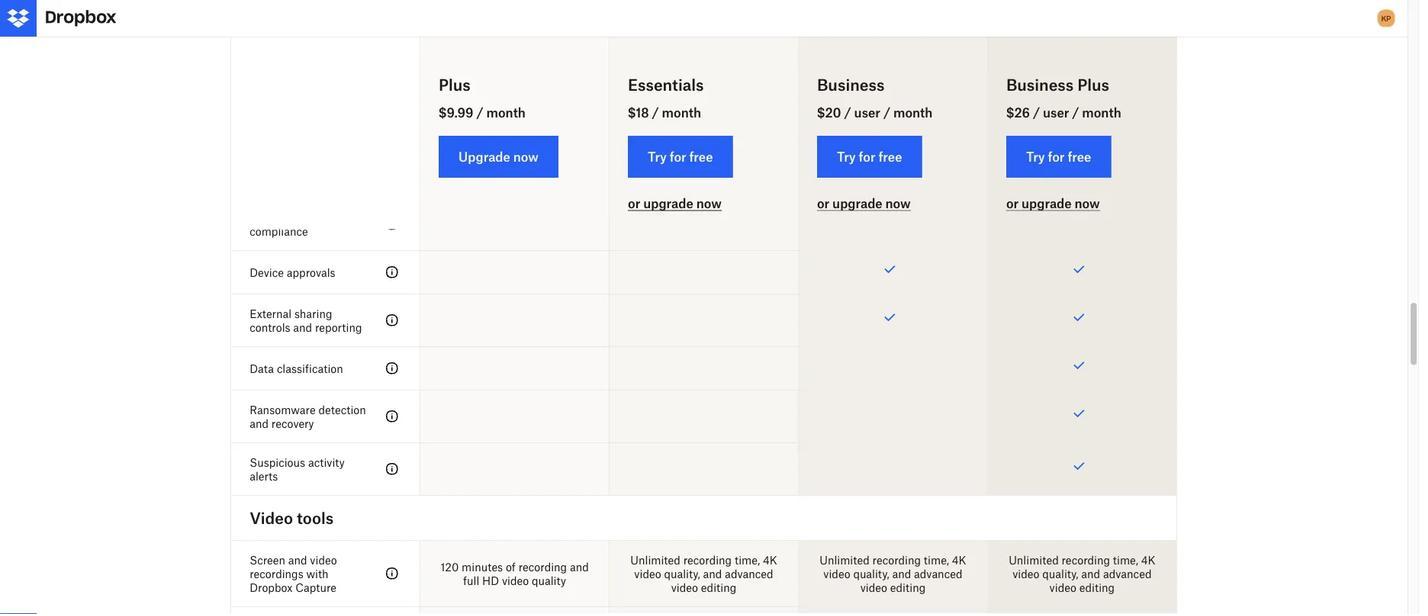 Task type: locate. For each thing, give the bounding box(es) containing it.
$26 / user / month
[[1007, 105, 1122, 120]]

advanced
[[725, 567, 774, 580], [914, 567, 963, 580], [1104, 567, 1152, 580]]

standard image for ransomware detection and recovery
[[383, 408, 402, 426]]

2 / from the left
[[652, 105, 659, 120]]

try for free link for 1st or upgrade now link from right
[[1007, 136, 1112, 178]]

free down $20 / user / month
[[879, 149, 903, 164]]

try for free
[[648, 149, 713, 164], [837, 149, 903, 164], [1027, 149, 1092, 164]]

2 horizontal spatial advanced
[[1104, 567, 1152, 580]]

0 horizontal spatial or upgrade now
[[628, 196, 722, 211]]

try for free for 1st or upgrade now link from left
[[648, 149, 713, 164]]

reporting
[[315, 321, 362, 334]]

1 time, from the left
[[735, 554, 760, 567]]

1 horizontal spatial business
[[1007, 75, 1074, 94]]

try down $26
[[1027, 149, 1045, 164]]

0 horizontal spatial free
[[690, 149, 713, 164]]

3 try from the left
[[1027, 149, 1045, 164]]

detection
[[319, 403, 366, 416]]

user down business plus
[[1043, 105, 1070, 120]]

2 month from the left
[[662, 105, 701, 120]]

4 standard image from the top
[[383, 460, 402, 479]]

1 standard image from the top
[[383, 215, 402, 233]]

try for free down $26 / user / month
[[1027, 149, 1092, 164]]

2 or from the left
[[817, 196, 830, 211]]

2 plus from the left
[[1078, 75, 1110, 94]]

2 standard image from the top
[[383, 263, 402, 282]]

$18
[[628, 105, 649, 120]]

free down $26 / user / month
[[1068, 149, 1092, 164]]

business
[[817, 75, 885, 94], [1007, 75, 1074, 94]]

0 horizontal spatial plus
[[439, 75, 471, 94]]

1 horizontal spatial unlimited recording time, 4k video quality, and advanced video editing
[[820, 554, 967, 594]]

3 or upgrade now from the left
[[1007, 196, 1100, 211]]

3 try for free link from the left
[[1007, 136, 1112, 178]]

4 month from the left
[[1083, 105, 1122, 120]]

essentials
[[628, 75, 704, 94]]

2 horizontal spatial quality,
[[1043, 567, 1079, 580]]

3 month from the left
[[894, 105, 933, 120]]

try for free down $18 / month
[[648, 149, 713, 164]]

editing
[[701, 581, 737, 594], [891, 581, 926, 594], [1080, 581, 1115, 594]]

3 try for free from the left
[[1027, 149, 1092, 164]]

unlimited recording time, 4k video quality, and advanced video editing
[[631, 554, 778, 594], [820, 554, 967, 594], [1009, 554, 1156, 594]]

1 business from the left
[[817, 75, 885, 94]]

try
[[648, 149, 667, 164], [837, 149, 856, 164], [1027, 149, 1045, 164]]

2 included element from the left
[[610, 608, 798, 614]]

1 horizontal spatial free
[[879, 149, 903, 164]]

month
[[487, 105, 526, 120], [662, 105, 701, 120], [894, 105, 933, 120], [1083, 105, 1122, 120]]

try for free link down $18 / month
[[628, 136, 733, 178]]

recording inside 120 minutes of recording and full hd video quality
[[519, 561, 567, 574]]

try down $18 / month
[[648, 149, 667, 164]]

1 advanced from the left
[[725, 567, 774, 580]]

1 or upgrade now from the left
[[628, 196, 722, 211]]

upgrade
[[459, 149, 511, 164]]

compliance
[[250, 225, 308, 238]]

business up $20 at the top of page
[[817, 75, 885, 94]]

recordings
[[250, 567, 304, 580]]

/ for $26
[[1033, 105, 1040, 120]]

0 horizontal spatial unlimited recording time, 4k video quality, and advanced video editing
[[631, 554, 778, 594]]

2 or upgrade now link from the left
[[817, 196, 911, 211]]

0 horizontal spatial 4k
[[763, 554, 778, 567]]

3 4k from the left
[[1142, 554, 1156, 567]]

$26
[[1007, 105, 1031, 120]]

or upgrade now link
[[628, 196, 722, 211], [817, 196, 911, 211], [1007, 196, 1100, 211]]

quality,
[[664, 567, 700, 580], [854, 567, 890, 580], [1043, 567, 1079, 580]]

0 horizontal spatial unlimited
[[631, 554, 681, 567]]

0 horizontal spatial upgrade
[[644, 196, 694, 211]]

quality
[[532, 574, 566, 587]]

not included image
[[421, 24, 609, 67], [421, 68, 609, 111], [421, 111, 609, 154], [610, 111, 798, 154], [421, 155, 609, 198], [610, 155, 798, 198], [421, 198, 609, 250], [610, 198, 798, 250], [421, 251, 609, 294], [610, 251, 798, 294], [421, 295, 609, 346], [610, 295, 798, 346], [421, 347, 609, 390], [610, 347, 798, 390], [799, 347, 988, 390], [421, 391, 609, 443], [610, 391, 798, 443], [799, 391, 988, 443], [421, 443, 609, 495], [610, 443, 798, 495], [799, 443, 988, 495]]

alerts
[[250, 470, 278, 483]]

2 horizontal spatial try
[[1027, 149, 1045, 164]]

1 horizontal spatial try
[[837, 149, 856, 164]]

try for free down $20 / user / month
[[837, 149, 903, 164]]

data
[[250, 362, 274, 375]]

capture
[[296, 581, 337, 594]]

try for free link for second or upgrade now link from right
[[817, 136, 922, 178]]

4 / from the left
[[884, 105, 891, 120]]

minutes
[[462, 561, 503, 574]]

3 editing from the left
[[1080, 581, 1115, 594]]

try down $20 at the top of page
[[837, 149, 856, 164]]

suspicious
[[250, 456, 305, 469]]

standard image for device approvals
[[383, 263, 402, 282]]

plus
[[439, 75, 471, 94], [1078, 75, 1110, 94]]

1 horizontal spatial or upgrade now link
[[817, 196, 911, 211]]

plus up $9.99
[[439, 75, 471, 94]]

4k
[[763, 554, 778, 567], [953, 554, 967, 567], [1142, 554, 1156, 567]]

0 horizontal spatial advanced
[[725, 567, 774, 580]]

1 4k from the left
[[763, 554, 778, 567]]

1 editing from the left
[[701, 581, 737, 594]]

kp
[[1382, 13, 1392, 23]]

0 horizontal spatial or
[[628, 196, 641, 211]]

$18 / month
[[628, 105, 701, 120]]

1 try for free from the left
[[648, 149, 713, 164]]

2 unlimited recording time, 4k video quality, and advanced video editing from the left
[[820, 554, 967, 594]]

try for free link
[[628, 136, 733, 178], [817, 136, 922, 178], [1007, 136, 1112, 178]]

0 horizontal spatial try
[[648, 149, 667, 164]]

device
[[250, 266, 284, 279]]

/
[[477, 105, 484, 120], [652, 105, 659, 120], [845, 105, 852, 120], [884, 105, 891, 120], [1033, 105, 1040, 120], [1073, 105, 1080, 120]]

$20
[[817, 105, 842, 120]]

2 user from the left
[[1043, 105, 1070, 120]]

2 time, from the left
[[924, 554, 950, 567]]

/ for $20
[[845, 105, 852, 120]]

2 horizontal spatial or upgrade now link
[[1007, 196, 1100, 211]]

0 horizontal spatial editing
[[701, 581, 737, 594]]

0 vertical spatial standard image
[[383, 311, 402, 330]]

2 4k from the left
[[953, 554, 967, 567]]

1 horizontal spatial for
[[859, 149, 876, 164]]

1 horizontal spatial advanced
[[914, 567, 963, 580]]

1 horizontal spatial or
[[817, 196, 830, 211]]

2 horizontal spatial try for free
[[1027, 149, 1092, 164]]

1 month from the left
[[487, 105, 526, 120]]

1 plus from the left
[[439, 75, 471, 94]]

2 horizontal spatial upgrade
[[1022, 196, 1072, 211]]

standard image right detection
[[383, 408, 402, 426]]

or upgrade now
[[628, 196, 722, 211], [817, 196, 911, 211], [1007, 196, 1100, 211]]

1 standard image from the top
[[383, 311, 402, 330]]

plus up $26 / user / month
[[1078, 75, 1110, 94]]

for down $20 / user / month
[[859, 149, 876, 164]]

1 horizontal spatial editing
[[891, 581, 926, 594]]

recording
[[684, 554, 732, 567], [873, 554, 921, 567], [1062, 554, 1111, 567], [519, 561, 567, 574]]

2 business from the left
[[1007, 75, 1074, 94]]

1 for from the left
[[670, 149, 687, 164]]

3 unlimited recording time, 4k video quality, and advanced video editing from the left
[[1009, 554, 1156, 594]]

standard image right "reporting" on the left bottom of page
[[383, 311, 402, 330]]

2 advanced from the left
[[914, 567, 963, 580]]

1 try from the left
[[648, 149, 667, 164]]

1 horizontal spatial time,
[[924, 554, 950, 567]]

try for free link down $26 / user / month
[[1007, 136, 1112, 178]]

0 horizontal spatial quality,
[[664, 567, 700, 580]]

3 / from the left
[[845, 105, 852, 120]]

2 horizontal spatial or upgrade now
[[1007, 196, 1100, 211]]

3 for from the left
[[1048, 149, 1065, 164]]

3 or upgrade now link from the left
[[1007, 196, 1100, 211]]

0 horizontal spatial try for free link
[[628, 136, 733, 178]]

1 or from the left
[[628, 196, 641, 211]]

5 standard image from the top
[[383, 565, 402, 583]]

time,
[[735, 554, 760, 567], [924, 554, 950, 567], [1114, 554, 1139, 567]]

kp button
[[1375, 6, 1399, 31]]

1 user from the left
[[855, 105, 881, 120]]

user
[[855, 105, 881, 120], [1043, 105, 1070, 120]]

for down $26 / user / month
[[1048, 149, 1065, 164]]

free
[[690, 149, 713, 164], [879, 149, 903, 164], [1068, 149, 1092, 164]]

1 or upgrade now link from the left
[[628, 196, 722, 211]]

user right $20 at the top of page
[[855, 105, 881, 120]]

and inside screen and video recordings with dropbox capture
[[288, 554, 307, 567]]

hipaa
[[288, 211, 321, 224]]

standard image
[[383, 215, 402, 233], [383, 263, 402, 282], [383, 359, 402, 378], [383, 460, 402, 479], [383, 565, 402, 583]]

of
[[506, 561, 516, 574]]

1 horizontal spatial quality,
[[854, 567, 890, 580]]

video
[[310, 554, 337, 567], [635, 567, 662, 580], [824, 567, 851, 580], [1013, 567, 1040, 580], [502, 574, 529, 587], [672, 581, 698, 594], [861, 581, 888, 594], [1050, 581, 1077, 594]]

2 horizontal spatial editing
[[1080, 581, 1115, 594]]

standard image for suspicious activity alerts
[[383, 460, 402, 479]]

2 horizontal spatial time,
[[1114, 554, 1139, 567]]

1 horizontal spatial plus
[[1078, 75, 1110, 94]]

3 quality, from the left
[[1043, 567, 1079, 580]]

included element
[[421, 608, 609, 614], [610, 608, 798, 614], [799, 608, 988, 614], [988, 608, 1177, 614]]

2 horizontal spatial 4k
[[1142, 554, 1156, 567]]

0 horizontal spatial try for free
[[648, 149, 713, 164]]

free down $18 / month
[[690, 149, 713, 164]]

2 quality, from the left
[[854, 567, 890, 580]]

1 / from the left
[[477, 105, 484, 120]]

3 standard image from the top
[[383, 359, 402, 378]]

and inside ransomware detection and recovery
[[250, 417, 269, 430]]

6 / from the left
[[1073, 105, 1080, 120]]

data classification
[[250, 362, 343, 375]]

try for free link down $20 / user / month
[[817, 136, 922, 178]]

classification
[[277, 362, 343, 375]]

5 / from the left
[[1033, 105, 1040, 120]]

for down $18 / month
[[670, 149, 687, 164]]

or
[[628, 196, 641, 211], [817, 196, 830, 211], [1007, 196, 1019, 211]]

2 standard image from the top
[[383, 408, 402, 426]]

standard image for screen and video recordings with dropbox capture
[[383, 565, 402, 583]]

2 horizontal spatial or
[[1007, 196, 1019, 211]]

1 vertical spatial standard image
[[383, 408, 402, 426]]

unlimited
[[631, 554, 681, 567], [820, 554, 870, 567], [1009, 554, 1059, 567]]

1 try for free link from the left
[[628, 136, 733, 178]]

1 horizontal spatial try for free
[[837, 149, 903, 164]]

1 unlimited from the left
[[631, 554, 681, 567]]

0 horizontal spatial time,
[[735, 554, 760, 567]]

1 included element from the left
[[421, 608, 609, 614]]

1 horizontal spatial 4k
[[953, 554, 967, 567]]

2 try for free from the left
[[837, 149, 903, 164]]

2 horizontal spatial free
[[1068, 149, 1092, 164]]

2 horizontal spatial unlimited
[[1009, 554, 1059, 567]]

standard image
[[383, 311, 402, 330], [383, 408, 402, 426]]

0 horizontal spatial for
[[670, 149, 687, 164]]

1 horizontal spatial unlimited
[[820, 554, 870, 567]]

1 horizontal spatial or upgrade now
[[817, 196, 911, 211]]

0 horizontal spatial user
[[855, 105, 881, 120]]

0 horizontal spatial or upgrade now link
[[628, 196, 722, 211]]

2 horizontal spatial try for free link
[[1007, 136, 1112, 178]]

enable
[[250, 211, 285, 224]]

2 try for free link from the left
[[817, 136, 922, 178]]

3 upgrade from the left
[[1022, 196, 1072, 211]]

ransomware detection and recovery
[[250, 403, 366, 430]]

1 horizontal spatial try for free link
[[817, 136, 922, 178]]

0 horizontal spatial business
[[817, 75, 885, 94]]

full
[[463, 574, 480, 587]]

and
[[293, 321, 312, 334], [250, 417, 269, 430], [288, 554, 307, 567], [570, 561, 589, 574], [703, 567, 722, 580], [893, 567, 912, 580], [1082, 567, 1101, 580]]

now
[[513, 149, 539, 164], [697, 196, 722, 211], [886, 196, 911, 211], [1075, 196, 1100, 211]]

2 horizontal spatial unlimited recording time, 4k video quality, and advanced video editing
[[1009, 554, 1156, 594]]

upgrade
[[644, 196, 694, 211], [833, 196, 883, 211], [1022, 196, 1072, 211]]

business up $26
[[1007, 75, 1074, 94]]

for
[[670, 149, 687, 164], [859, 149, 876, 164], [1048, 149, 1065, 164]]

external
[[250, 307, 292, 320]]

video inside screen and video recordings with dropbox capture
[[310, 554, 337, 567]]

external sharing controls and reporting
[[250, 307, 362, 334]]

1 horizontal spatial upgrade
[[833, 196, 883, 211]]

1 horizontal spatial user
[[1043, 105, 1070, 120]]

2 horizontal spatial for
[[1048, 149, 1065, 164]]



Task type: describe. For each thing, give the bounding box(es) containing it.
try for free for 1st or upgrade now link from right
[[1027, 149, 1092, 164]]

user for $26
[[1043, 105, 1070, 120]]

standard image for enable hipaa compliance
[[383, 215, 402, 233]]

3 time, from the left
[[1114, 554, 1139, 567]]

3 unlimited from the left
[[1009, 554, 1059, 567]]

tools
[[297, 509, 334, 527]]

ransomware
[[250, 403, 316, 416]]

controls
[[250, 321, 290, 334]]

video
[[250, 509, 293, 527]]

upgrade now
[[459, 149, 539, 164]]

video inside 120 minutes of recording and full hd video quality
[[502, 574, 529, 587]]

screen and video recordings with dropbox capture
[[250, 554, 337, 594]]

activity
[[308, 456, 345, 469]]

/ for $9.99
[[477, 105, 484, 120]]

standard image for data classification
[[383, 359, 402, 378]]

3 included element from the left
[[799, 608, 988, 614]]

$9.99
[[439, 105, 474, 120]]

2 or upgrade now from the left
[[817, 196, 911, 211]]

upgrade now link
[[439, 136, 559, 178]]

3 advanced from the left
[[1104, 567, 1152, 580]]

business for business
[[817, 75, 885, 94]]

business for business plus
[[1007, 75, 1074, 94]]

user for $20
[[855, 105, 881, 120]]

2 editing from the left
[[891, 581, 926, 594]]

screen
[[250, 554, 285, 567]]

120
[[441, 561, 459, 574]]

standard image for external sharing controls and reporting
[[383, 311, 402, 330]]

sharing
[[295, 307, 332, 320]]

4 included element from the left
[[988, 608, 1177, 614]]

hd
[[483, 574, 499, 587]]

enable hipaa compliance
[[250, 211, 321, 238]]

2 unlimited from the left
[[820, 554, 870, 567]]

with
[[306, 567, 329, 580]]

2 for from the left
[[859, 149, 876, 164]]

3 or from the left
[[1007, 196, 1019, 211]]

1 free from the left
[[690, 149, 713, 164]]

2 free from the left
[[879, 149, 903, 164]]

1 upgrade from the left
[[644, 196, 694, 211]]

device approvals
[[250, 266, 336, 279]]

business plus
[[1007, 75, 1110, 94]]

and inside external sharing controls and reporting
[[293, 321, 312, 334]]

now inside upgrade now link
[[513, 149, 539, 164]]

$9.99 / month
[[439, 105, 526, 120]]

1 unlimited recording time, 4k video quality, and advanced video editing from the left
[[631, 554, 778, 594]]

dropbox
[[250, 581, 293, 594]]

$20 / user / month
[[817, 105, 933, 120]]

3 free from the left
[[1068, 149, 1092, 164]]

and inside 120 minutes of recording and full hd video quality
[[570, 561, 589, 574]]

try for free for second or upgrade now link from right
[[837, 149, 903, 164]]

/ for $18
[[652, 105, 659, 120]]

try for free link for 1st or upgrade now link from left
[[628, 136, 733, 178]]

video tools
[[250, 509, 334, 527]]

suspicious activity alerts
[[250, 456, 345, 483]]

2 upgrade from the left
[[833, 196, 883, 211]]

1 quality, from the left
[[664, 567, 700, 580]]

120 minutes of recording and full hd video quality
[[441, 561, 589, 587]]

approvals
[[287, 266, 336, 279]]

recovery
[[272, 417, 314, 430]]

2 try from the left
[[837, 149, 856, 164]]



Task type: vqa. For each thing, say whether or not it's contained in the screenshot.
third Unlimited
yes



